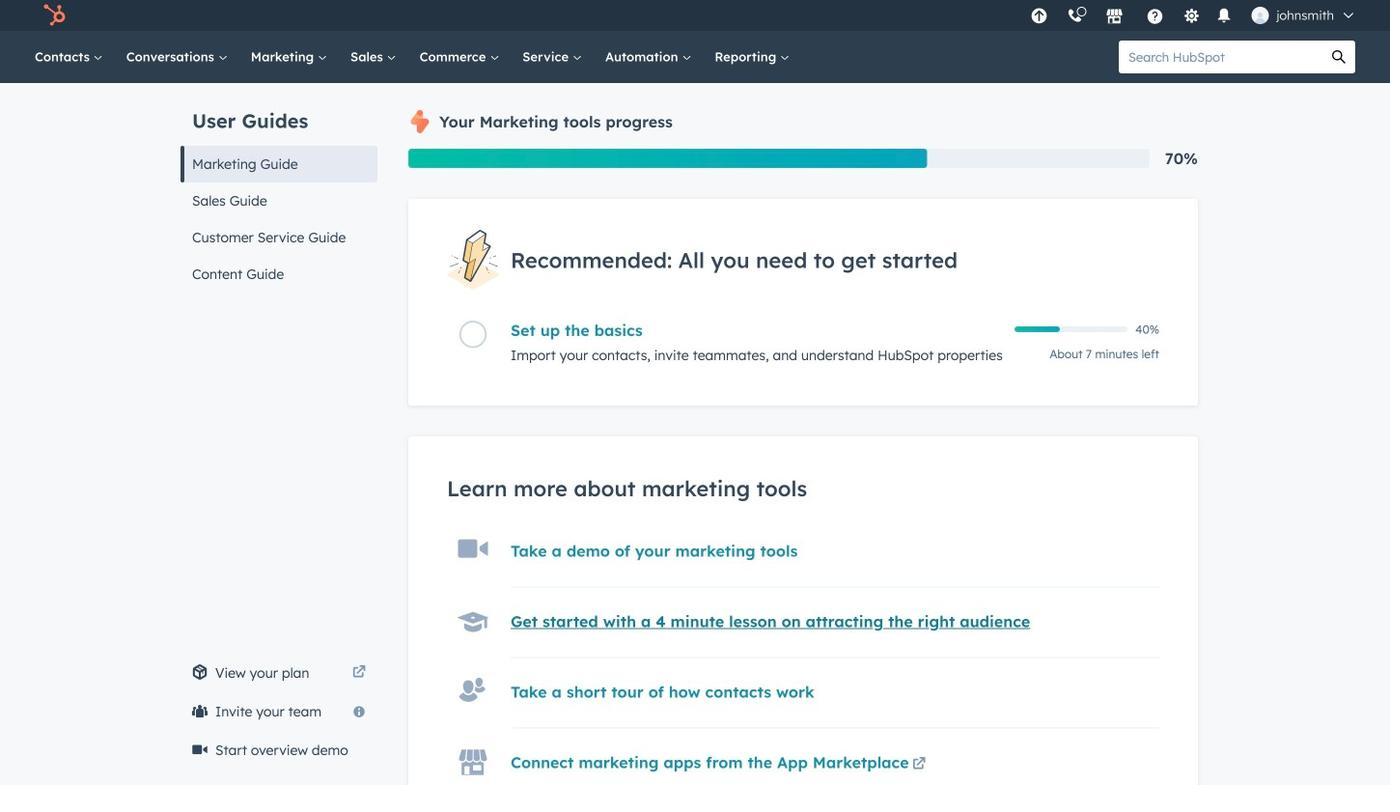 Task type: vqa. For each thing, say whether or not it's contained in the screenshot.
+ to the middle
no



Task type: locate. For each thing, give the bounding box(es) containing it.
user guides element
[[181, 83, 378, 293]]

progress bar
[[408, 149, 928, 168]]

menu
[[1021, 0, 1367, 31]]

marketplaces image
[[1106, 9, 1123, 26]]

link opens in a new window image
[[352, 662, 366, 685], [913, 753, 926, 777], [913, 758, 926, 772]]

link opens in a new window image
[[352, 666, 366, 680]]

Search HubSpot search field
[[1119, 41, 1323, 73]]

john smith image
[[1252, 7, 1269, 24]]



Task type: describe. For each thing, give the bounding box(es) containing it.
[object object] complete progress bar
[[1015, 327, 1060, 332]]



